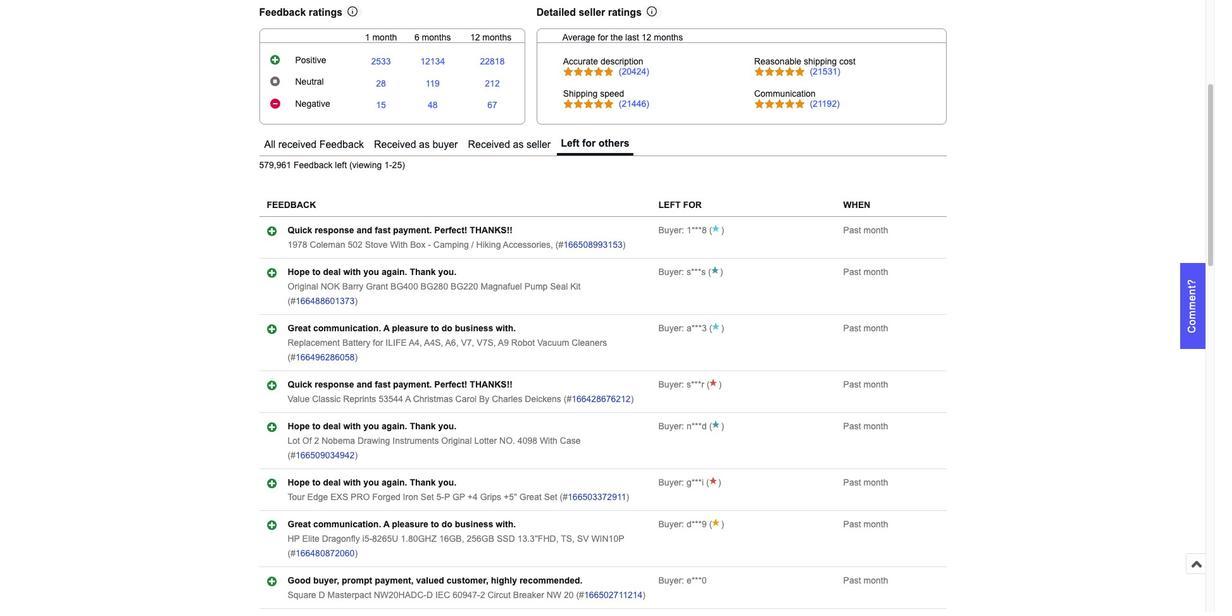 Task type: describe. For each thing, give the bounding box(es) containing it.
reasonable
[[754, 56, 802, 66]]

feedback
[[267, 200, 316, 210]]

past month element for g***i
[[844, 478, 888, 488]]

thanks!! for /
[[470, 225, 513, 236]]

a6,
[[445, 338, 459, 348]]

hope to deal with you again. thank you. tour edge exs pro forged iron set 5-p gp +4 grips +5" great set (# 166503372911 )
[[288, 478, 629, 503]]

as for buyer
[[419, 139, 430, 150]]

received as buyer button
[[370, 135, 462, 156]]

e***0
[[687, 576, 707, 586]]

1-
[[384, 160, 392, 170]]

3 months from the left
[[654, 32, 683, 42]]

buyer: e***0
[[659, 576, 707, 586]]

21446 ratings received on shipping speed. click to check average rating. element
[[619, 99, 650, 109]]

months for 12 months
[[483, 32, 512, 42]]

past month for a***3
[[844, 324, 888, 334]]

) inside quick response and fast payment. perfect! thanks!! value classic reprints 53544 a christmas carol by charles deickens (# 166428676212 )
[[631, 395, 634, 405]]

a inside quick response and fast payment. perfect! thanks!! value classic reprints 53544 a christmas carol by charles deickens (# 166428676212 )
[[405, 395, 411, 405]]

past month for s***s
[[844, 267, 888, 277]]

communication. for battery
[[313, 324, 381, 334]]

v7,
[[461, 338, 474, 348]]

you. for original
[[438, 422, 457, 432]]

average for the last 12 months
[[563, 32, 683, 42]]

to inside the hope to deal with you again. thank you. tour edge exs pro forged iron set 5-p gp +4 grips +5" great set (# 166503372911 )
[[312, 478, 321, 488]]

166496286058 link
[[296, 353, 355, 363]]

hope inside the hope to deal with you again. thank you. tour edge exs pro forged iron set 5-p gp +4 grips +5" great set (# 166503372911 )
[[288, 478, 310, 488]]

-
[[428, 240, 431, 250]]

all
[[264, 139, 276, 150]]

(# inside the hope to deal with you again. thank you. tour edge exs pro forged iron set 5-p gp +4 grips +5" great set (# 166503372911 )
[[560, 493, 568, 503]]

67 button
[[488, 100, 497, 110]]

8 past month from the top
[[844, 576, 888, 586]]

53544
[[379, 395, 403, 405]]

square
[[288, 591, 316, 601]]

ilife
[[386, 338, 407, 348]]

great for hp elite dragonfly i5-8265u 1.80ghz 16gb, 256gb ssd 13.3"fhd, ts, sv win10p (#
[[288, 520, 311, 530]]

cost
[[840, 56, 856, 66]]

(# inside the good buyer, prompt payment, valued customer, highly recommended. square d masterpact nw20hadc-d iec 60947-2 circut breaker nw 20 (# 166502711214 )
[[576, 591, 584, 601]]

breaker
[[513, 591, 544, 601]]

detailed
[[537, 7, 576, 18]]

month for buyer: d***9
[[864, 520, 888, 530]]

a for 8265u
[[383, 520, 390, 530]]

15 button
[[376, 100, 386, 110]]

21531 ratings received on reasonable shipping cost. click to check average rating. element
[[810, 66, 841, 76]]

communication. for elite
[[313, 520, 381, 530]]

to down classic
[[312, 422, 321, 432]]

2 12 from the left
[[642, 32, 652, 42]]

buyer: for buyer: g***i
[[659, 478, 684, 488]]

original inside lot of 2 nobema drawing instruments original lotter no. 4098 with case (#
[[441, 436, 472, 446]]

d***9
[[687, 520, 707, 530]]

month for buyer: s***s
[[864, 267, 888, 277]]

buyer: for buyer: s***r
[[659, 380, 684, 390]]

box
[[410, 240, 426, 250]]

deal for barry
[[323, 267, 341, 277]]

seal
[[550, 282, 568, 292]]

a9
[[498, 338, 509, 348]]

166502711214 link
[[584, 591, 643, 601]]

buyer,
[[313, 576, 339, 586]]

past month element for s***s
[[844, 267, 888, 277]]

( for buyer: a***3
[[707, 324, 712, 334]]

deickens
[[525, 395, 561, 405]]

to up 1.80ghz in the left of the page
[[431, 520, 439, 530]]

feedback left for buyer. element for lot of 2 nobema drawing instruments original lotter no. 4098 with case (#
[[659, 422, 707, 432]]

2 d from the left
[[427, 591, 433, 601]]

1***8
[[687, 225, 707, 236]]

s***s
[[687, 267, 706, 277]]

quick for 1978
[[288, 225, 312, 236]]

description
[[601, 56, 644, 66]]

(# inside hp elite dragonfly i5-8265u 1.80ghz 16gb, 256gb ssd 13.3"fhd, ts, sv win10p (#
[[288, 549, 296, 559]]

bg220
[[451, 282, 478, 292]]

coleman
[[310, 240, 345, 250]]

feedback ratings
[[259, 7, 343, 18]]

1
[[365, 32, 370, 42]]

256gb
[[467, 534, 494, 545]]

vacuum
[[537, 338, 569, 348]]

quick response and fast payment. perfect! thanks!! 1978 coleman 502 stove with box - camping / hiking accessories, (# 166508993153 )
[[288, 225, 626, 250]]

( for buyer: n***d
[[707, 422, 712, 432]]

past for buyer: d***9
[[844, 520, 861, 530]]

60947-
[[453, 591, 480, 601]]

left for element
[[659, 200, 702, 210]]

1.80ghz
[[401, 534, 437, 545]]

166503372911
[[568, 493, 626, 503]]

1 d from the left
[[319, 591, 325, 601]]

( for buyer: s***s
[[706, 267, 711, 277]]

you for nobema
[[364, 422, 379, 432]]

again. for bg400
[[382, 267, 407, 277]]

v7s,
[[477, 338, 496, 348]]

month for buyer: g***i
[[864, 478, 888, 488]]

with inside quick response and fast payment. perfect! thanks!! 1978 coleman 502 stove with box - camping / hiking accessories, (# 166508993153 )
[[390, 240, 408, 250]]

past month for n***d
[[844, 422, 888, 432]]

(21531) button
[[810, 66, 841, 76]]

579,961
[[259, 160, 291, 170]]

hiking
[[476, 240, 501, 250]]

ssd
[[497, 534, 515, 545]]

hope for lot
[[288, 422, 310, 432]]

hope to deal with you again. thank you. for nobema
[[288, 422, 457, 432]]

for for left
[[582, 138, 596, 149]]

past month for d***9
[[844, 520, 888, 530]]

deal inside the hope to deal with you again. thank you. tour edge exs pro forged iron set 5-p gp +4 grips +5" great set (# 166503372911 )
[[323, 478, 341, 488]]

166488601373
[[296, 296, 355, 307]]

drawing
[[358, 436, 390, 446]]

119
[[426, 78, 440, 88]]

received for received as seller
[[468, 139, 510, 150]]

last
[[626, 32, 639, 42]]

business for v7,
[[455, 324, 493, 334]]

past month for s***r
[[844, 380, 888, 390]]

received as seller
[[468, 139, 551, 150]]

neutral
[[295, 77, 324, 87]]

( for buyer: d***9
[[707, 520, 712, 530]]

5-
[[436, 493, 444, 503]]

shipping
[[563, 88, 598, 99]]

g***i
[[687, 478, 704, 488]]

2533
[[371, 56, 391, 67]]

great for replacement battery for ilife a4, a4s, a6, v7, v7s, a9 robot vacuum cleaners (#
[[288, 324, 311, 334]]

past for buyer: a***3
[[844, 324, 861, 334]]

12 months
[[470, 32, 512, 42]]

bg280
[[421, 282, 448, 292]]

perfect! for carol
[[434, 380, 468, 390]]

hope to deal with you again. thank you. element for grant
[[288, 267, 457, 277]]

thank for instruments
[[410, 422, 436, 432]]

received for received as buyer
[[374, 139, 416, 150]]

good buyer, prompt payment, valued customer, highly recommended. square d masterpact nw20hadc-d iec 60947-2 circut breaker nw 20 (# 166502711214 )
[[288, 576, 646, 601]]

(# inside lot of 2 nobema drawing instruments original lotter no. 4098 with case (#
[[288, 451, 296, 461]]

iec
[[435, 591, 450, 601]]

charles
[[492, 395, 523, 405]]

original inside original nok barry grant bg400 bg280 bg220 magnafuel pump seal kit (#
[[288, 282, 318, 292]]

166503372911 link
[[568, 493, 626, 503]]

past month element for n***d
[[844, 422, 888, 432]]

tour
[[288, 493, 305, 503]]

no.
[[500, 436, 515, 446]]

166428676212 link
[[572, 395, 631, 405]]

quick for value
[[288, 380, 312, 390]]

119 button
[[426, 78, 440, 88]]

166508993153
[[564, 240, 623, 250]]

13.3"fhd,
[[518, 534, 559, 545]]

to up a4s,
[[431, 324, 439, 334]]

) inside the hope to deal with you again. thank you. tour edge exs pro forged iron set 5-p gp +4 grips +5" great set (# 166503372911 )
[[626, 493, 629, 503]]

(# inside quick response and fast payment. perfect! thanks!! 1978 coleman 502 stove with box - camping / hiking accessories, (# 166508993153 )
[[556, 240, 564, 250]]

166480872060 link
[[296, 549, 355, 559]]

shipping speed
[[563, 88, 624, 99]]

n***d
[[687, 422, 707, 432]]

fast for stove
[[375, 225, 391, 236]]

prompt
[[342, 576, 372, 586]]

left
[[561, 138, 580, 149]]

2533 button
[[371, 56, 391, 67]]

feedback left for buyer. element containing buyer: e***0
[[659, 576, 707, 586]]

a for a4,
[[383, 324, 390, 334]]

you for grant
[[364, 267, 379, 277]]

1 12 from the left
[[470, 32, 480, 42]]

212
[[485, 78, 500, 88]]

buyer: d***9
[[659, 520, 707, 530]]

hope to deal with you again. thank you. element for nobema
[[288, 422, 457, 432]]

with inside the hope to deal with you again. thank you. tour edge exs pro forged iron set 5-p gp +4 grips +5" great set (# 166503372911 )
[[343, 478, 361, 488]]

15
[[376, 100, 386, 110]]

buyer: for buyer: s***s
[[659, 267, 684, 277]]

a***3
[[687, 324, 707, 334]]

bg400
[[391, 282, 418, 292]]

feedback left for buyer. element for tour edge exs pro forged iron set 5-p gp +4 grips +5" great set (#
[[659, 478, 704, 488]]



Task type: locate. For each thing, give the bounding box(es) containing it.
1 vertical spatial payment.
[[393, 380, 432, 390]]

fast inside quick response and fast payment. perfect! thanks!! 1978 coleman 502 stove with box - camping / hiking accessories, (# 166508993153 )
[[375, 225, 391, 236]]

buyer: left "g***i" on the bottom of the page
[[659, 478, 684, 488]]

hope to deal with you again. thank you.
[[288, 267, 457, 277], [288, 422, 457, 432]]

thanks!!
[[470, 225, 513, 236], [470, 380, 513, 390]]

with.
[[496, 324, 516, 334], [496, 520, 516, 530]]

communication. up battery
[[313, 324, 381, 334]]

received down 67
[[468, 139, 510, 150]]

and for reprints
[[357, 380, 372, 390]]

fast up stove
[[375, 225, 391, 236]]

7 past month element from the top
[[844, 520, 888, 530]]

past month element
[[844, 225, 888, 236], [844, 267, 888, 277], [844, 324, 888, 334], [844, 380, 888, 390], [844, 422, 888, 432], [844, 478, 888, 488], [844, 520, 888, 530], [844, 576, 888, 586]]

1 with. from the top
[[496, 324, 516, 334]]

0 vertical spatial great
[[288, 324, 311, 334]]

pleasure up 1.80ghz in the left of the page
[[392, 520, 428, 530]]

0 vertical spatial you.
[[438, 267, 457, 277]]

1 month
[[365, 32, 397, 42]]

for
[[598, 32, 608, 42], [582, 138, 596, 149], [373, 338, 383, 348]]

1 vertical spatial quick
[[288, 380, 312, 390]]

1 thank from the top
[[410, 267, 436, 277]]

for inside button
[[582, 138, 596, 149]]

comment? link
[[1181, 263, 1206, 349]]

exs
[[331, 493, 348, 503]]

great communication. a pleasure to do business with. element up ilife
[[288, 324, 516, 334]]

valued
[[416, 576, 444, 586]]

0 horizontal spatial 2
[[314, 436, 319, 446]]

business up 256gb
[[455, 520, 493, 530]]

28
[[376, 78, 386, 88]]

2 hope to deal with you again. thank you. element from the top
[[288, 422, 457, 432]]

8 feedback left for buyer. element from the top
[[659, 576, 707, 586]]

feedback left for buyer. element containing buyer: 1***8
[[659, 225, 707, 236]]

average
[[563, 32, 595, 42]]

payment. for box
[[393, 225, 432, 236]]

1 you. from the top
[[438, 267, 457, 277]]

deal up "nok"
[[323, 267, 341, 277]]

thank up bg280
[[410, 267, 436, 277]]

grant
[[366, 282, 388, 292]]

1 horizontal spatial months
[[483, 32, 512, 42]]

0 vertical spatial feedback
[[259, 7, 306, 18]]

28 button
[[376, 78, 386, 88]]

for inside replacement battery for ilife a4, a4s, a6, v7, v7s, a9 robot vacuum cleaners (#
[[373, 338, 383, 348]]

you. for bg220
[[438, 267, 457, 277]]

1 vertical spatial great communication. a pleasure to do business with.
[[288, 520, 516, 530]]

7 feedback left for buyer. element from the top
[[659, 520, 707, 530]]

d
[[319, 591, 325, 601], [427, 591, 433, 601]]

1 vertical spatial deal
[[323, 422, 341, 432]]

buyer: s***r
[[659, 380, 705, 390]]

you
[[364, 267, 379, 277], [364, 422, 379, 432], [364, 478, 379, 488]]

perfect! up carol in the bottom of the page
[[434, 380, 468, 390]]

+5"
[[504, 493, 517, 503]]

1 vertical spatial for
[[582, 138, 596, 149]]

as left left
[[513, 139, 524, 150]]

1 vertical spatial again.
[[382, 422, 407, 432]]

you. up bg280
[[438, 267, 457, 277]]

set left 5-
[[421, 493, 434, 503]]

5 feedback left for buyer. element from the top
[[659, 422, 707, 432]]

thank up iron
[[410, 478, 436, 488]]

again. inside the hope to deal with you again. thank you. tour edge exs pro forged iron set 5-p gp +4 grips +5" great set (# 166503372911 )
[[382, 478, 407, 488]]

feedback left for buyer. element containing buyer: s***r
[[659, 380, 705, 390]]

original
[[288, 282, 318, 292], [441, 436, 472, 446]]

with right 4098
[[540, 436, 558, 446]]

received as buyer
[[374, 139, 458, 150]]

166508993153 link
[[564, 240, 623, 250]]

and inside quick response and fast payment. perfect! thanks!! value classic reprints 53544 a christmas carol by charles deickens (# 166428676212 )
[[357, 380, 372, 390]]

d left iec
[[427, 591, 433, 601]]

1 vertical spatial and
[[357, 380, 372, 390]]

7 buyer: from the top
[[659, 520, 684, 530]]

past
[[844, 225, 861, 236], [844, 267, 861, 277], [844, 324, 861, 334], [844, 380, 861, 390], [844, 422, 861, 432], [844, 478, 861, 488], [844, 520, 861, 530], [844, 576, 861, 586]]

2 horizontal spatial months
[[654, 32, 683, 42]]

ratings up positive
[[309, 7, 343, 18]]

buyer: left the 1***8
[[659, 225, 684, 236]]

as
[[419, 139, 430, 150], [513, 139, 524, 150]]

month for buyer: s***r
[[864, 380, 888, 390]]

0 horizontal spatial 12
[[470, 32, 480, 42]]

2 response from the top
[[315, 380, 354, 390]]

you up pro
[[364, 478, 379, 488]]

166488601373 )
[[296, 296, 358, 307]]

classic
[[312, 395, 341, 405]]

3 you from the top
[[364, 478, 379, 488]]

(# up replacement on the bottom of page
[[288, 296, 296, 307]]

1 horizontal spatial as
[[513, 139, 524, 150]]

with. for 13.3"fhd,
[[496, 520, 516, 530]]

21192 ratings received on communication. click to check average rating. element
[[810, 99, 840, 109]]

feedback element
[[267, 200, 316, 210]]

buyer: for buyer: a***3
[[659, 324, 684, 334]]

feedback left for buyer. element down the buyer: g***i
[[659, 520, 707, 530]]

quick up value
[[288, 380, 312, 390]]

1 payment. from the top
[[393, 225, 432, 236]]

0 horizontal spatial set
[[421, 493, 434, 503]]

response up coleman
[[315, 225, 354, 236]]

1 pleasure from the top
[[392, 324, 428, 334]]

7 past from the top
[[844, 520, 861, 530]]

1 perfect! from the top
[[434, 225, 468, 236]]

1 feedback left for buyer. element from the top
[[659, 225, 707, 236]]

feedback left for buyer. element containing buyer: s***s
[[659, 267, 706, 277]]

0 vertical spatial hope
[[288, 267, 310, 277]]

original nok barry grant bg400 bg280 bg220 magnafuel pump seal kit (#
[[288, 282, 581, 307]]

response
[[315, 225, 354, 236], [315, 380, 354, 390]]

past for buyer: 1***8
[[844, 225, 861, 236]]

hope to deal with you again. thank you. element up 'drawing'
[[288, 422, 457, 432]]

s***r
[[687, 380, 705, 390]]

as left buyer
[[419, 139, 430, 150]]

replacement
[[288, 338, 340, 348]]

great communication. a pleasure to do business with. up 8265u
[[288, 520, 516, 530]]

2 hope from the top
[[288, 422, 310, 432]]

month for buyer: a***3
[[864, 324, 888, 334]]

5 past from the top
[[844, 422, 861, 432]]

1 vertical spatial perfect!
[[434, 380, 468, 390]]

past month element for a***3
[[844, 324, 888, 334]]

set right +5"
[[544, 493, 558, 503]]

12 right the 'last'
[[642, 32, 652, 42]]

7 past month from the top
[[844, 520, 888, 530]]

response for coleman
[[315, 225, 354, 236]]

1 vertical spatial with
[[540, 436, 558, 446]]

feedback left for buyer. element down buyer: s***r
[[659, 422, 707, 432]]

1 horizontal spatial original
[[441, 436, 472, 446]]

response inside quick response and fast payment. perfect! thanks!! value classic reprints 53544 a christmas carol by charles deickens (# 166428676212 )
[[315, 380, 354, 390]]

1 vertical spatial hope to deal with you again. thank you. element
[[288, 422, 457, 432]]

1 vertical spatial seller
[[527, 139, 551, 150]]

customer,
[[447, 576, 489, 586]]

lotter
[[474, 436, 497, 446]]

do up 16gb,
[[442, 520, 453, 530]]

accurate
[[563, 56, 598, 66]]

great up replacement on the bottom of page
[[288, 324, 311, 334]]

3 you. from the top
[[438, 478, 457, 488]]

2 past month from the top
[[844, 267, 888, 277]]

6 months
[[415, 32, 451, 42]]

1 horizontal spatial 12
[[642, 32, 652, 42]]

1 hope from the top
[[288, 267, 310, 277]]

great communication. a pleasure to do business with. for a4,
[[288, 324, 516, 334]]

6 feedback left for buyer. element from the top
[[659, 478, 704, 488]]

(# up ts,
[[560, 493, 568, 503]]

2 pleasure from the top
[[392, 520, 428, 530]]

0 vertical spatial again.
[[382, 267, 407, 277]]

2 vertical spatial you
[[364, 478, 379, 488]]

seller left left
[[527, 139, 551, 150]]

do for a6,
[[442, 324, 453, 334]]

0 vertical spatial perfect!
[[434, 225, 468, 236]]

case
[[560, 436, 581, 446]]

1 vertical spatial do
[[442, 520, 453, 530]]

to down coleman
[[312, 267, 321, 277]]

again. up forged
[[382, 478, 407, 488]]

feedback left for buyer. element
[[659, 225, 707, 236], [659, 267, 706, 277], [659, 324, 707, 334], [659, 380, 705, 390], [659, 422, 707, 432], [659, 478, 704, 488], [659, 520, 707, 530], [659, 576, 707, 586]]

past for buyer: g***i
[[844, 478, 861, 488]]

1 months from the left
[[422, 32, 451, 42]]

payment,
[[375, 576, 414, 586]]

2 vertical spatial feedback
[[294, 160, 333, 170]]

all received feedback
[[264, 139, 364, 150]]

for left ilife
[[373, 338, 383, 348]]

good
[[288, 576, 311, 586]]

0 vertical spatial you
[[364, 267, 379, 277]]

0 vertical spatial quick
[[288, 225, 312, 236]]

payment. up 'christmas'
[[393, 380, 432, 390]]

1 vertical spatial hope
[[288, 422, 310, 432]]

3 with from the top
[[343, 478, 361, 488]]

as for seller
[[513, 139, 524, 150]]

) inside the good buyer, prompt payment, valued customer, highly recommended. square d masterpact nw20hadc-d iec 60947-2 circut breaker nw 20 (# 166502711214 )
[[643, 591, 646, 601]]

with inside lot of 2 nobema drawing instruments original lotter no. 4098 with case (#
[[540, 436, 558, 446]]

month for buyer: 1***8
[[864, 225, 888, 236]]

0 horizontal spatial ratings
[[309, 7, 343, 18]]

replacement battery for ilife a4, a4s, a6, v7, v7s, a9 robot vacuum cleaners (#
[[288, 338, 607, 363]]

seller inside button
[[527, 139, 551, 150]]

0 vertical spatial fast
[[375, 225, 391, 236]]

for
[[683, 200, 702, 210]]

with up pro
[[343, 478, 361, 488]]

hope up tour
[[288, 478, 310, 488]]

camping
[[434, 240, 469, 250]]

(# right deickens
[[564, 395, 572, 405]]

2 thanks!! from the top
[[470, 380, 513, 390]]

hp elite dragonfly i5-8265u 1.80ghz 16gb, 256gb ssd 13.3"fhd, ts, sv win10p (#
[[288, 534, 624, 559]]

do up a6,
[[442, 324, 453, 334]]

received inside button
[[468, 139, 510, 150]]

feedback left for buyer. element for replacement battery for ilife a4, a4s, a6, v7, v7s, a9 robot vacuum cleaners (#
[[659, 324, 707, 334]]

pleasure for 8265u
[[392, 520, 428, 530]]

0 horizontal spatial months
[[422, 32, 451, 42]]

great communication. a pleasure to do business with. element for a4,
[[288, 324, 516, 334]]

deal for 2
[[323, 422, 341, 432]]

feedback up the left on the left top of page
[[319, 139, 364, 150]]

0 vertical spatial pleasure
[[392, 324, 428, 334]]

(# inside quick response and fast payment. perfect! thanks!! value classic reprints 53544 a christmas carol by charles deickens (# 166428676212 )
[[564, 395, 572, 405]]

buyer: g***i
[[659, 478, 704, 488]]

2 do from the top
[[442, 520, 453, 530]]

hope to deal with you again. thank you. for grant
[[288, 267, 457, 277]]

response for classic
[[315, 380, 354, 390]]

2 ratings from the left
[[608, 7, 642, 18]]

months for 6 months
[[422, 32, 451, 42]]

579,961 feedback left (viewing 1-25)
[[259, 160, 405, 170]]

you up 'drawing'
[[364, 422, 379, 432]]

1 vertical spatial fast
[[375, 380, 391, 390]]

1 vertical spatial pleasure
[[392, 520, 428, 530]]

(21446) button
[[619, 99, 650, 109]]

0 horizontal spatial received
[[374, 139, 416, 150]]

past for buyer: n***d
[[844, 422, 861, 432]]

2 buyer: from the top
[[659, 267, 684, 277]]

1 vertical spatial communication.
[[313, 520, 381, 530]]

0 vertical spatial 2
[[314, 436, 319, 446]]

6 past month element from the top
[[844, 478, 888, 488]]

ratings up the average for the last 12 months
[[608, 7, 642, 18]]

0 vertical spatial hope to deal with you again. thank you.
[[288, 267, 457, 277]]

great communication. a pleasure to do business with. element up 8265u
[[288, 520, 516, 530]]

( for buyer: g***i
[[704, 478, 709, 488]]

1 horizontal spatial d
[[427, 591, 433, 601]]

cleaners
[[572, 338, 607, 348]]

4 feedback left for buyer. element from the top
[[659, 380, 705, 390]]

feedback left for buyer. element containing buyer: d***9
[[659, 520, 707, 530]]

1 vertical spatial great
[[520, 493, 542, 503]]

2 with. from the top
[[496, 520, 516, 530]]

2 communication. from the top
[[313, 520, 381, 530]]

perfect! inside quick response and fast payment. perfect! thanks!! value classic reprints 53544 a christmas carol by charles deickens (# 166428676212 )
[[434, 380, 468, 390]]

quick inside quick response and fast payment. perfect! thanks!! value classic reprints 53544 a christmas carol by charles deickens (# 166428676212 )
[[288, 380, 312, 390]]

2 with from the top
[[343, 422, 361, 432]]

recommended.
[[520, 576, 583, 586]]

4 past from the top
[[844, 380, 861, 390]]

2 again. from the top
[[382, 422, 407, 432]]

20
[[564, 591, 574, 601]]

hope for original
[[288, 267, 310, 277]]

feedback left for buyer. element down buyer: 1***8
[[659, 267, 706, 277]]

2 past from the top
[[844, 267, 861, 277]]

4 past month element from the top
[[844, 380, 888, 390]]

1 past from the top
[[844, 225, 861, 236]]

3 past from the top
[[844, 324, 861, 334]]

166480872060 )
[[296, 549, 358, 559]]

1 vertical spatial a
[[405, 395, 411, 405]]

4 buyer: from the top
[[659, 380, 684, 390]]

3 hope to deal with you again. thank you. element from the top
[[288, 478, 457, 488]]

pleasure for a4,
[[392, 324, 428, 334]]

buyer: for buyer: 1***8
[[659, 225, 684, 236]]

buyer: left s***s
[[659, 267, 684, 277]]

48
[[428, 100, 438, 110]]

(21446)
[[619, 99, 650, 109]]

1 as from the left
[[419, 139, 430, 150]]

and up 502
[[357, 225, 372, 236]]

you. inside the hope to deal with you again. thank you. tour edge exs pro forged iron set 5-p gp +4 grips +5" great set (# 166503372911 )
[[438, 478, 457, 488]]

1 horizontal spatial ratings
[[608, 7, 642, 18]]

1 vertical spatial thank
[[410, 422, 436, 432]]

2 perfect! from the top
[[434, 380, 468, 390]]

0 vertical spatial original
[[288, 282, 318, 292]]

hope to deal with you again. thank you. element up grant
[[288, 267, 457, 277]]

pleasure up a4,
[[392, 324, 428, 334]]

1 again. from the top
[[382, 267, 407, 277]]

with. up ssd
[[496, 520, 516, 530]]

2 fast from the top
[[375, 380, 391, 390]]

positive
[[295, 55, 326, 65]]

1 business from the top
[[455, 324, 493, 334]]

fast inside quick response and fast payment. perfect! thanks!! value classic reprints 53544 a christmas carol by charles deickens (# 166428676212 )
[[375, 380, 391, 390]]

buyer: n***d
[[659, 422, 707, 432]]

1 vertical spatial quick response and fast payment. perfect! thanks!! element
[[288, 380, 513, 390]]

fast up 53544
[[375, 380, 391, 390]]

1 great communication. a pleasure to do business with. element from the top
[[288, 324, 516, 334]]

2 vertical spatial with
[[343, 478, 361, 488]]

212 button
[[485, 78, 500, 88]]

communication.
[[313, 324, 381, 334], [313, 520, 381, 530]]

feedback left for buyer. element down "buyer: s***s"
[[659, 324, 707, 334]]

1 response from the top
[[315, 225, 354, 236]]

4 past month from the top
[[844, 380, 888, 390]]

past for buyer: s***r
[[844, 380, 861, 390]]

set
[[421, 493, 434, 503], [544, 493, 558, 503]]

perfect! inside quick response and fast payment. perfect! thanks!! 1978 coleman 502 stove with box - camping / hiking accessories, (# 166508993153 )
[[434, 225, 468, 236]]

1 you from the top
[[364, 267, 379, 277]]

great inside the hope to deal with you again. thank you. tour edge exs pro forged iron set 5-p gp +4 grips +5" great set (# 166503372911 )
[[520, 493, 542, 503]]

3 past month element from the top
[[844, 324, 888, 334]]

1 fast from the top
[[375, 225, 391, 236]]

3 past month from the top
[[844, 324, 888, 334]]

thanks!! inside quick response and fast payment. perfect! thanks!! 1978 coleman 502 stove with box - camping / hiking accessories, (# 166508993153 )
[[470, 225, 513, 236]]

quick inside quick response and fast payment. perfect! thanks!! 1978 coleman 502 stove with box - camping / hiking accessories, (# 166508993153 )
[[288, 225, 312, 236]]

2 and from the top
[[357, 380, 372, 390]]

buyer: for buyer: e***0
[[659, 576, 684, 586]]

2 you from the top
[[364, 422, 379, 432]]

thank
[[410, 267, 436, 277], [410, 422, 436, 432], [410, 478, 436, 488]]

12134 button
[[421, 56, 445, 67]]

1 vertical spatial response
[[315, 380, 354, 390]]

2 vertical spatial for
[[373, 338, 383, 348]]

shipping
[[804, 56, 837, 66]]

with for nobema
[[343, 422, 361, 432]]

nw
[[547, 591, 562, 601]]

buyer: 1***8
[[659, 225, 707, 236]]

left for others button
[[557, 135, 633, 156]]

6 buyer: from the top
[[659, 478, 684, 488]]

/
[[471, 240, 474, 250]]

2 vertical spatial hope to deal with you again. thank you. element
[[288, 478, 457, 488]]

1 vertical spatial business
[[455, 520, 493, 530]]

1 hope to deal with you again. thank you. from the top
[[288, 267, 457, 277]]

0 horizontal spatial seller
[[527, 139, 551, 150]]

for left the
[[598, 32, 608, 42]]

again. up 'drawing'
[[382, 422, 407, 432]]

1 vertical spatial hope to deal with you again. thank you.
[[288, 422, 457, 432]]

original left lotter
[[441, 436, 472, 446]]

1 vertical spatial you
[[364, 422, 379, 432]]

2 inside lot of 2 nobema drawing instruments original lotter no. 4098 with case (#
[[314, 436, 319, 446]]

you inside the hope to deal with you again. thank you. tour edge exs pro forged iron set 5-p gp +4 grips +5" great set (# 166503372911 )
[[364, 478, 379, 488]]

0 vertical spatial for
[[598, 32, 608, 42]]

with
[[390, 240, 408, 250], [540, 436, 558, 446]]

payment. for christmas
[[393, 380, 432, 390]]

do for 16gb,
[[442, 520, 453, 530]]

1 buyer: from the top
[[659, 225, 684, 236]]

1 vertical spatial with
[[343, 422, 361, 432]]

2 months from the left
[[483, 32, 512, 42]]

hope to deal with you again. thank you. element up pro
[[288, 478, 457, 488]]

a4s,
[[424, 338, 443, 348]]

response inside quick response and fast payment. perfect! thanks!! 1978 coleman 502 stove with box - camping / hiking accessories, (# 166508993153 )
[[315, 225, 354, 236]]

3 feedback left for buyer. element from the top
[[659, 324, 707, 334]]

0 horizontal spatial as
[[419, 139, 430, 150]]

2 received from the left
[[468, 139, 510, 150]]

great communication. a pleasure to do business with. element
[[288, 324, 516, 334], [288, 520, 516, 530]]

8 past month element from the top
[[844, 576, 888, 586]]

great communication. a pleasure to do business with. element for 8265u
[[288, 520, 516, 530]]

feedback left for buyer. element for original nok barry grant bg400 bg280 bg220 magnafuel pump seal kit (#
[[659, 267, 706, 277]]

1 horizontal spatial seller
[[579, 7, 605, 18]]

i5-
[[362, 534, 372, 545]]

(
[[707, 225, 712, 236], [706, 267, 711, 277], [707, 324, 712, 334], [705, 380, 710, 390], [707, 422, 712, 432], [704, 478, 709, 488], [707, 520, 712, 530]]

highly
[[491, 576, 517, 586]]

to
[[312, 267, 321, 277], [431, 324, 439, 334], [312, 422, 321, 432], [312, 478, 321, 488], [431, 520, 439, 530]]

iron
[[403, 493, 418, 503]]

1 with from the top
[[343, 267, 361, 277]]

1 horizontal spatial set
[[544, 493, 558, 503]]

months right 6
[[422, 32, 451, 42]]

hope up lot
[[288, 422, 310, 432]]

quick
[[288, 225, 312, 236], [288, 380, 312, 390]]

2 vertical spatial again.
[[382, 478, 407, 488]]

quick up 1978
[[288, 225, 312, 236]]

1 past month from the top
[[844, 225, 888, 236]]

0 vertical spatial with.
[[496, 324, 516, 334]]

feedback left for buyer. element for value classic reprints 53544 a christmas carol by charles deickens (#
[[659, 380, 705, 390]]

as inside button
[[419, 139, 430, 150]]

feedback left for buyer. element for hp elite dragonfly i5-8265u 1.80ghz 16gb, 256gb ssd 13.3"fhd, ts, sv win10p (#
[[659, 520, 707, 530]]

(# down lot
[[288, 451, 296, 461]]

feedback left for buyer. element containing buyer: n***d
[[659, 422, 707, 432]]

received inside button
[[374, 139, 416, 150]]

8 buyer: from the top
[[659, 576, 684, 586]]

past month element for s***r
[[844, 380, 888, 390]]

for right left
[[582, 138, 596, 149]]

christmas
[[413, 395, 453, 405]]

great up hp
[[288, 520, 311, 530]]

1 deal from the top
[[323, 267, 341, 277]]

( for buyer: s***r
[[705, 380, 710, 390]]

quick response and fast payment. perfect! thanks!! element for a
[[288, 380, 513, 390]]

2 right the of
[[314, 436, 319, 446]]

deal up nobema
[[323, 422, 341, 432]]

received up "25)"
[[374, 139, 416, 150]]

feedback left for buyer. element containing buyer: g***i
[[659, 478, 704, 488]]

1 horizontal spatial with
[[540, 436, 558, 446]]

d down buyer,
[[319, 591, 325, 601]]

when element
[[844, 200, 871, 210]]

2 set from the left
[[544, 493, 558, 503]]

communication. up dragonfly
[[313, 520, 381, 530]]

business for 256gb
[[455, 520, 493, 530]]

1 thanks!! from the top
[[470, 225, 513, 236]]

1 vertical spatial original
[[441, 436, 472, 446]]

feedback down the all received feedback button
[[294, 160, 333, 170]]

pleasure
[[392, 324, 428, 334], [392, 520, 428, 530]]

0 vertical spatial thanks!!
[[470, 225, 513, 236]]

past month for 1***8
[[844, 225, 888, 236]]

2 vertical spatial you.
[[438, 478, 457, 488]]

thanks!! inside quick response and fast payment. perfect! thanks!! value classic reprints 53544 a christmas carol by charles deickens (# 166428676212 )
[[470, 380, 513, 390]]

quick response and fast payment. perfect! thanks!! element
[[288, 225, 513, 236], [288, 380, 513, 390]]

with. up a9
[[496, 324, 516, 334]]

you. up p at the bottom of page
[[438, 478, 457, 488]]

quick response and fast payment. perfect! thanks!! element for with
[[288, 225, 513, 236]]

feedback inside button
[[319, 139, 364, 150]]

fast for 53544
[[375, 380, 391, 390]]

a
[[383, 324, 390, 334], [405, 395, 411, 405], [383, 520, 390, 530]]

2 horizontal spatial for
[[598, 32, 608, 42]]

negative
[[295, 99, 330, 109]]

1 ratings from the left
[[309, 7, 343, 18]]

1 horizontal spatial received
[[468, 139, 510, 150]]

2 as from the left
[[513, 139, 524, 150]]

and up reprints at the left bottom
[[357, 380, 372, 390]]

deal up exs
[[323, 478, 341, 488]]

2 vertical spatial hope
[[288, 478, 310, 488]]

feedback left for buyer. element containing buyer: a***3
[[659, 324, 707, 334]]

8 past from the top
[[844, 576, 861, 586]]

2 feedback left for buyer. element from the top
[[659, 267, 706, 277]]

payment. inside quick response and fast payment. perfect! thanks!! value classic reprints 53544 a christmas carol by charles deickens (# 166428676212 )
[[393, 380, 432, 390]]

hope to deal with you again. thank you. up 'drawing'
[[288, 422, 457, 432]]

( for buyer: 1***8
[[707, 225, 712, 236]]

1 do from the top
[[442, 324, 453, 334]]

1 vertical spatial you.
[[438, 422, 457, 432]]

2 quick from the top
[[288, 380, 312, 390]]

buyer: for buyer: d***9
[[659, 520, 684, 530]]

0 vertical spatial response
[[315, 225, 354, 236]]

feedback left for buyer. element down the left for
[[659, 225, 707, 236]]

month for buyer: n***d
[[864, 422, 888, 432]]

0 vertical spatial with
[[343, 267, 361, 277]]

(# right the 20 on the left bottom
[[576, 591, 584, 601]]

2 inside the good buyer, prompt payment, valued customer, highly recommended. square d masterpact nw20hadc-d iec 60947-2 circut breaker nw 20 (# 166502711214 )
[[480, 591, 485, 601]]

feedback left for buyer. element for 1978 coleman 502 stove with box - camping / hiking accessories, (#
[[659, 225, 707, 236]]

1 and from the top
[[357, 225, 372, 236]]

great communication. a pleasure to do business with. for 8265u
[[288, 520, 516, 530]]

0 vertical spatial payment.
[[393, 225, 432, 236]]

3 thank from the top
[[410, 478, 436, 488]]

1 past month element from the top
[[844, 225, 888, 236]]

for for average
[[598, 32, 608, 42]]

2 hope to deal with you again. thank you. from the top
[[288, 422, 457, 432]]

thank for bg280
[[410, 267, 436, 277]]

again. up bg400 on the top left
[[382, 267, 407, 277]]

1 communication. from the top
[[313, 324, 381, 334]]

0 horizontal spatial with
[[390, 240, 408, 250]]

you up grant
[[364, 267, 379, 277]]

buyer: left n***d
[[659, 422, 684, 432]]

hope to deal with you again. thank you. element
[[288, 267, 457, 277], [288, 422, 457, 432], [288, 478, 457, 488]]

2 deal from the top
[[323, 422, 341, 432]]

past month element for 1***8
[[844, 225, 888, 236]]

3 hope from the top
[[288, 478, 310, 488]]

perfect! up camping
[[434, 225, 468, 236]]

0 vertical spatial do
[[442, 324, 453, 334]]

2 vertical spatial a
[[383, 520, 390, 530]]

1 horizontal spatial for
[[582, 138, 596, 149]]

2 you. from the top
[[438, 422, 457, 432]]

0 vertical spatial deal
[[323, 267, 341, 277]]

with up nobema
[[343, 422, 361, 432]]

12 right 6 months
[[470, 32, 480, 42]]

with. for a9
[[496, 324, 516, 334]]

thanks!! up hiking at the left top of page
[[470, 225, 513, 236]]

2 business from the top
[[455, 520, 493, 530]]

0 vertical spatial quick response and fast payment. perfect! thanks!! element
[[288, 225, 513, 236]]

1 set from the left
[[421, 493, 434, 503]]

0 vertical spatial and
[[357, 225, 372, 236]]

and inside quick response and fast payment. perfect! thanks!! 1978 coleman 502 stove with box - camping / hiking accessories, (# 166508993153 )
[[357, 225, 372, 236]]

dragonfly
[[322, 534, 360, 545]]

detailed seller ratings
[[537, 7, 642, 18]]

quick response and fast payment. perfect! thanks!! element up 53544
[[288, 380, 513, 390]]

0 vertical spatial hope to deal with you again. thank you. element
[[288, 267, 457, 277]]

0 vertical spatial business
[[455, 324, 493, 334]]

(# inside original nok barry grant bg400 bg280 bg220 magnafuel pump seal kit (#
[[288, 296, 296, 307]]

12134
[[421, 56, 445, 67]]

0 vertical spatial communication.
[[313, 324, 381, 334]]

pro
[[351, 493, 370, 503]]

1 vertical spatial 2
[[480, 591, 485, 601]]

buyer: left the a***3
[[659, 324, 684, 334]]

1 horizontal spatial 2
[[480, 591, 485, 601]]

buyer: for buyer: n***d
[[659, 422, 684, 432]]

20424 ratings received on accurate description. click to check average rating. element
[[619, 66, 650, 76]]

buyer:
[[659, 225, 684, 236], [659, 267, 684, 277], [659, 324, 684, 334], [659, 380, 684, 390], [659, 422, 684, 432], [659, 478, 684, 488], [659, 520, 684, 530], [659, 576, 684, 586]]

0 vertical spatial great communication. a pleasure to do business with. element
[[288, 324, 516, 334]]

a up ilife
[[383, 324, 390, 334]]

1 vertical spatial thanks!!
[[470, 380, 513, 390]]

0 vertical spatial a
[[383, 324, 390, 334]]

0 vertical spatial thank
[[410, 267, 436, 277]]

as inside button
[[513, 139, 524, 150]]

5 past month from the top
[[844, 422, 888, 432]]

received
[[278, 139, 317, 150]]

0 vertical spatial seller
[[579, 7, 605, 18]]

seller up average
[[579, 7, 605, 18]]

great communication. a pleasure to do business with. up ilife
[[288, 324, 516, 334]]

feedback left for buyer. element up buyer: n***d
[[659, 380, 705, 390]]

(# down hp
[[288, 549, 296, 559]]

(# inside replacement battery for ilife a4, a4s, a6, v7, v7s, a9 robot vacuum cleaners (#
[[288, 353, 296, 363]]

1 vertical spatial feedback
[[319, 139, 364, 150]]

22818 button
[[480, 56, 505, 67]]

166496286058
[[296, 353, 355, 363]]

(# right accessories,
[[556, 240, 564, 250]]

thanks!! for charles
[[470, 380, 513, 390]]

2 thank from the top
[[410, 422, 436, 432]]

perfect! for -
[[434, 225, 468, 236]]

(# down replacement on the bottom of page
[[288, 353, 296, 363]]

with left box
[[390, 240, 408, 250]]

4098
[[518, 436, 537, 446]]

6 past month from the top
[[844, 478, 888, 488]]

buyer: left d***9 in the right of the page
[[659, 520, 684, 530]]

166480872060
[[296, 549, 355, 559]]

good buyer, prompt payment, valued customer, highly recommended. element
[[288, 576, 583, 586]]

months up 22818 "button" on the left top
[[483, 32, 512, 42]]

left
[[335, 160, 347, 170]]

2 vertical spatial great
[[288, 520, 311, 530]]

you. up lot of 2 nobema drawing instruments original lotter no. 4098 with case (#
[[438, 422, 457, 432]]

0 vertical spatial great communication. a pleasure to do business with.
[[288, 324, 516, 334]]

3 buyer: from the top
[[659, 324, 684, 334]]

past month for g***i
[[844, 478, 888, 488]]

again. for drawing
[[382, 422, 407, 432]]

reprints
[[343, 395, 376, 405]]

business up v7,
[[455, 324, 493, 334]]

1 vertical spatial great communication. a pleasure to do business with. element
[[288, 520, 516, 530]]

2 vertical spatial deal
[[323, 478, 341, 488]]

5 buyer: from the top
[[659, 422, 684, 432]]

past for buyer: s***s
[[844, 267, 861, 277]]

8265u
[[372, 534, 398, 545]]

) inside quick response and fast payment. perfect! thanks!! 1978 coleman 502 stove with box - camping / hiking accessories, (# 166508993153 )
[[623, 240, 626, 250]]

with for grant
[[343, 267, 361, 277]]

2 vertical spatial thank
[[410, 478, 436, 488]]

thank inside the hope to deal with you again. thank you. tour edge exs pro forged iron set 5-p gp +4 grips +5" great set (# 166503372911 )
[[410, 478, 436, 488]]

past month element for d***9
[[844, 520, 888, 530]]

3 again. from the top
[[382, 478, 407, 488]]

feedback up positive
[[259, 7, 306, 18]]

0 horizontal spatial d
[[319, 591, 325, 601]]

payment. inside quick response and fast payment. perfect! thanks!! 1978 coleman 502 stove with box - camping / hiking accessories, (# 166508993153 )
[[393, 225, 432, 236]]

0 horizontal spatial original
[[288, 282, 318, 292]]

1 great communication. a pleasure to do business with. from the top
[[288, 324, 516, 334]]

2 payment. from the top
[[393, 380, 432, 390]]

circut
[[488, 591, 511, 601]]

thank up instruments
[[410, 422, 436, 432]]

1 vertical spatial with.
[[496, 520, 516, 530]]



Task type: vqa. For each thing, say whether or not it's contained in the screenshot.
Grant's Hope to deal with you again. Thank you. ELEMENT
yes



